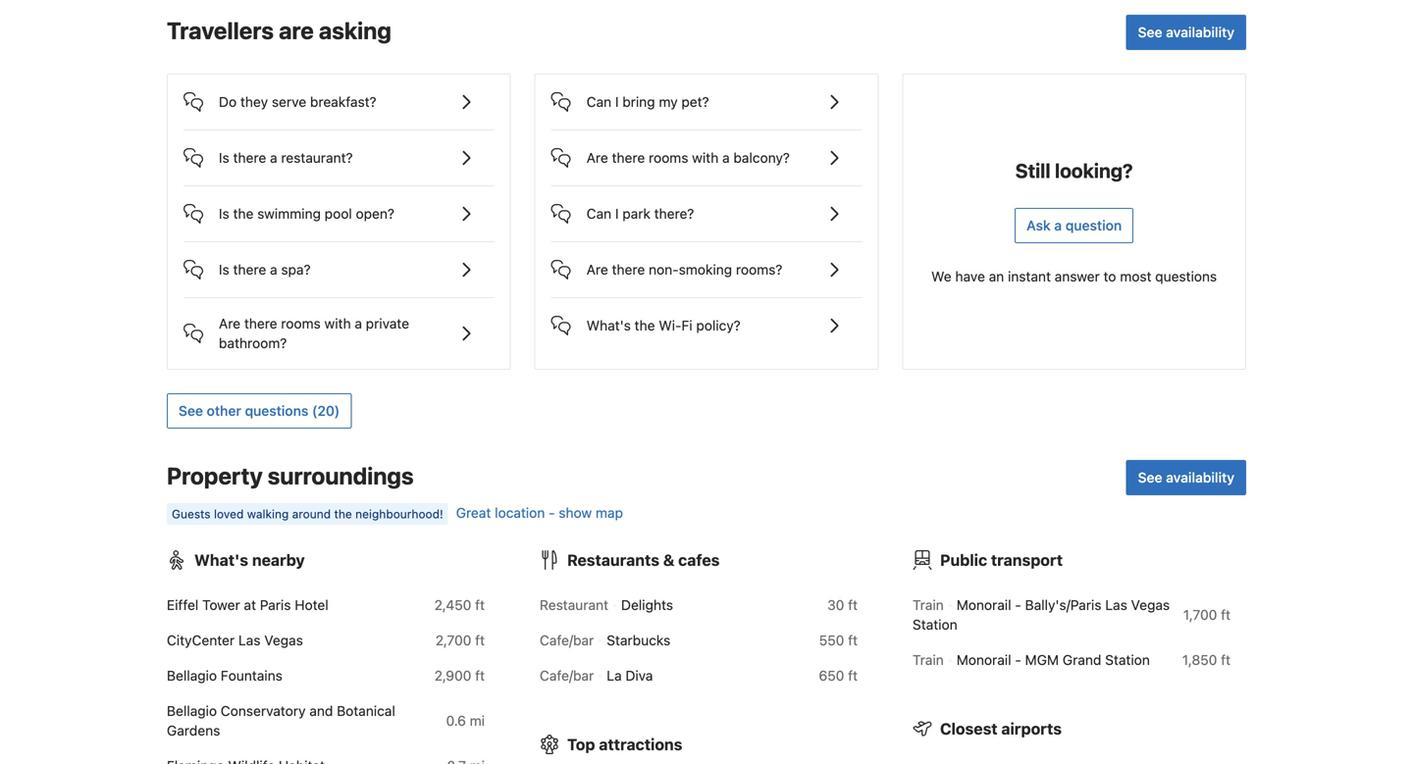 Task type: vqa. For each thing, say whether or not it's contained in the screenshot.
"about"
no



Task type: describe. For each thing, give the bounding box(es) containing it.
public transport
[[940, 551, 1063, 570]]

airports
[[1001, 720, 1062, 738]]

guests loved walking around the neighbourhood!
[[172, 507, 443, 521]]

do they serve breakfast?
[[219, 94, 377, 110]]

are for are there rooms with a balcony?
[[587, 150, 608, 166]]

can i park there?
[[587, 206, 694, 222]]

walking
[[247, 507, 289, 521]]

mi
[[470, 713, 485, 729]]

travellers
[[167, 17, 274, 44]]

ask
[[1027, 217, 1051, 233]]

2,900
[[434, 668, 471, 684]]

there for are there rooms with a balcony?
[[612, 150, 645, 166]]

can i bring my pet? button
[[551, 75, 862, 114]]

questions inside button
[[245, 403, 308, 419]]

are there rooms with a balcony?
[[587, 150, 790, 166]]

citycenter las vegas
[[167, 632, 303, 649]]

cafe/bar for starbucks
[[540, 632, 594, 649]]

are there rooms with a balcony? button
[[551, 130, 862, 170]]

0 vertical spatial questions
[[1155, 268, 1217, 285]]

ft for 30 ft
[[848, 597, 858, 613]]

with for balcony?
[[692, 150, 719, 166]]

gardens
[[167, 723, 220, 739]]

ask a question
[[1027, 217, 1122, 233]]

there for are there non-smoking rooms?
[[612, 261, 645, 278]]

0.6 mi
[[446, 713, 485, 729]]

answer
[[1055, 268, 1100, 285]]

great
[[456, 505, 491, 521]]

30 ft
[[827, 597, 858, 613]]

nearby
[[252, 551, 305, 570]]

0 horizontal spatial vegas
[[264, 632, 303, 649]]

property surroundings
[[167, 462, 414, 490]]

i for bring
[[615, 94, 619, 110]]

closest
[[940, 720, 998, 738]]

travellers are asking
[[167, 17, 391, 44]]

i for park
[[615, 206, 619, 222]]

botanical
[[337, 703, 395, 719]]

we have an instant answer to most questions
[[931, 268, 1217, 285]]

other
[[207, 403, 241, 419]]

a inside the is there a restaurant? button
[[270, 150, 277, 166]]

do they serve breakfast? button
[[184, 75, 494, 114]]

restaurants & cafes
[[567, 551, 720, 570]]

there for are there rooms with a private bathroom?
[[244, 315, 277, 332]]

what's nearby
[[194, 551, 305, 570]]

park
[[623, 206, 651, 222]]

are there rooms with a private bathroom?
[[219, 315, 409, 351]]

what's the wi-fi policy?
[[587, 317, 741, 334]]

is there a restaurant?
[[219, 150, 353, 166]]

train for monorail - bally's/paris las vegas station
[[913, 597, 944, 613]]

swimming
[[257, 206, 321, 222]]

asking
[[319, 17, 391, 44]]

are there non-smoking rooms? button
[[551, 242, 862, 282]]

is there a restaurant? button
[[184, 130, 494, 170]]

see other questions (20) button
[[167, 393, 352, 429]]

2,900 ft
[[434, 668, 485, 684]]

eiffel tower at paris hotel
[[167, 597, 328, 613]]

see availability for travellers are asking
[[1138, 24, 1235, 40]]

rooms for balcony?
[[649, 150, 688, 166]]

restaurant
[[540, 597, 608, 613]]

smoking
[[679, 261, 732, 278]]

- for monorail - bally's/paris las vegas station
[[1015, 597, 1021, 613]]

top attractions
[[567, 735, 683, 754]]

conservatory
[[221, 703, 306, 719]]

bellagio for bellagio conservatory and botanical gardens
[[167, 703, 217, 719]]

availability for travellers are asking
[[1166, 24, 1235, 40]]

open?
[[356, 206, 395, 222]]

650
[[819, 668, 844, 684]]

is there a spa?
[[219, 261, 311, 278]]

pool
[[325, 206, 352, 222]]

ft for 2,700 ft
[[475, 632, 485, 649]]

breakfast?
[[310, 94, 377, 110]]

are there non-smoking rooms?
[[587, 261, 783, 278]]

my
[[659, 94, 678, 110]]

top
[[567, 735, 595, 754]]

do
[[219, 94, 237, 110]]

at
[[244, 597, 256, 613]]

ft for 1,850 ft
[[1221, 652, 1231, 668]]

see availability button for property surroundings
[[1126, 460, 1246, 496]]

ft for 650 ft
[[848, 668, 858, 684]]

wi-
[[659, 317, 682, 334]]

hotel
[[295, 597, 328, 613]]

there for is there a spa?
[[233, 261, 266, 278]]

can i park there? button
[[551, 186, 862, 226]]

balcony?
[[734, 150, 790, 166]]

they
[[240, 94, 268, 110]]

spa?
[[281, 261, 311, 278]]

bellagio for bellagio fountains
[[167, 668, 217, 684]]

- for monorail - mgm grand station
[[1015, 652, 1021, 668]]

1 vertical spatial las
[[238, 632, 261, 649]]

1 horizontal spatial the
[[334, 507, 352, 521]]

citycenter
[[167, 632, 235, 649]]

monorail for bally's/paris
[[957, 597, 1011, 613]]

mgm
[[1025, 652, 1059, 668]]

is for is the swimming pool open?
[[219, 206, 229, 222]]

1 horizontal spatial station
[[1105, 652, 1150, 668]]

ft for 1,700 ft
[[1221, 607, 1231, 623]]

0 vertical spatial -
[[549, 505, 555, 521]]

diva
[[626, 668, 653, 684]]

ft for 550 ft
[[848, 632, 858, 649]]

with for private
[[324, 315, 351, 332]]



Task type: locate. For each thing, give the bounding box(es) containing it.
the right around
[[334, 507, 352, 521]]

ft for 2,450 ft
[[475, 597, 485, 613]]

1 is from the top
[[219, 150, 229, 166]]

pet?
[[682, 94, 709, 110]]

guests
[[172, 507, 211, 521]]

monorail inside monorail - bally's/paris las vegas station
[[957, 597, 1011, 613]]

a inside is there a spa? button
[[270, 261, 277, 278]]

1 bellagio from the top
[[167, 668, 217, 684]]

i
[[615, 94, 619, 110], [615, 206, 619, 222]]

a inside ask a question "button"
[[1054, 217, 1062, 233]]

ft right the 2,450
[[475, 597, 485, 613]]

with inside button
[[692, 150, 719, 166]]

fi
[[682, 317, 693, 334]]

1 horizontal spatial questions
[[1155, 268, 1217, 285]]

2 vertical spatial is
[[219, 261, 229, 278]]

0 horizontal spatial las
[[238, 632, 261, 649]]

1 vertical spatial i
[[615, 206, 619, 222]]

transport
[[991, 551, 1063, 570]]

vegas left 1,700
[[1131, 597, 1170, 613]]

- left bally's/paris
[[1015, 597, 1021, 613]]

0.6
[[446, 713, 466, 729]]

monorail left mgm
[[957, 652, 1011, 668]]

can i bring my pet?
[[587, 94, 709, 110]]

ft right 1,850
[[1221, 652, 1231, 668]]

cafe/bar
[[540, 632, 594, 649], [540, 668, 594, 684]]

can left 'bring' at the top of page
[[587, 94, 612, 110]]

1,850 ft
[[1182, 652, 1231, 668]]

0 horizontal spatial with
[[324, 315, 351, 332]]

still
[[1015, 159, 1051, 182]]

vegas inside monorail - bally's/paris las vegas station
[[1131, 597, 1170, 613]]

are
[[279, 17, 314, 44]]

2,700 ft
[[436, 632, 485, 649]]

question
[[1066, 217, 1122, 233]]

las
[[1105, 597, 1127, 613], [238, 632, 261, 649]]

las right bally's/paris
[[1105, 597, 1127, 613]]

a inside are there rooms with a balcony? button
[[722, 150, 730, 166]]

1 vertical spatial vegas
[[264, 632, 303, 649]]

ft for 2,900 ft
[[475, 668, 485, 684]]

- inside monorail - bally's/paris las vegas station
[[1015, 597, 1021, 613]]

see for travellers are asking
[[1138, 24, 1163, 40]]

see availability
[[1138, 24, 1235, 40], [1138, 470, 1235, 486]]

las down at on the left bottom
[[238, 632, 261, 649]]

ft right 1,700
[[1221, 607, 1231, 623]]

station down the "public"
[[913, 617, 958, 633]]

2,450
[[434, 597, 471, 613]]

delights
[[621, 597, 673, 613]]

2 i from the top
[[615, 206, 619, 222]]

are inside are there rooms with a private bathroom?
[[219, 315, 241, 332]]

0 vertical spatial i
[[615, 94, 619, 110]]

train up closest
[[913, 652, 944, 668]]

0 vertical spatial see
[[1138, 24, 1163, 40]]

1 see availability from the top
[[1138, 24, 1235, 40]]

1 vertical spatial availability
[[1166, 470, 1235, 486]]

1,700
[[1183, 607, 1217, 623]]

is for is there a spa?
[[219, 261, 229, 278]]

the left swimming
[[233, 206, 254, 222]]

bellagio down 'citycenter'
[[167, 668, 217, 684]]

is left swimming
[[219, 206, 229, 222]]

train
[[913, 597, 944, 613], [913, 652, 944, 668]]

ft right 30
[[848, 597, 858, 613]]

train down the "public"
[[913, 597, 944, 613]]

1 can from the top
[[587, 94, 612, 110]]

the left wi-
[[635, 317, 655, 334]]

a left spa?
[[270, 261, 277, 278]]

great location - show map
[[456, 505, 623, 521]]

monorail - bally's/paris las vegas station
[[913, 597, 1170, 633]]

0 vertical spatial monorail
[[957, 597, 1011, 613]]

train for monorail - mgm grand station
[[913, 652, 944, 668]]

- left show
[[549, 505, 555, 521]]

0 vertical spatial are
[[587, 150, 608, 166]]

see other questions (20)
[[179, 403, 340, 419]]

vegas
[[1131, 597, 1170, 613], [264, 632, 303, 649]]

availability for property surroundings
[[1166, 470, 1235, 486]]

- left mgm
[[1015, 652, 1021, 668]]

what's for what's nearby
[[194, 551, 248, 570]]

2 cafe/bar from the top
[[540, 668, 594, 684]]

bring
[[623, 94, 655, 110]]

-
[[549, 505, 555, 521], [1015, 597, 1021, 613], [1015, 652, 1021, 668]]

ask a question button
[[1015, 208, 1134, 243]]

what's left wi-
[[587, 317, 631, 334]]

rooms inside button
[[649, 150, 688, 166]]

is there a spa? button
[[184, 242, 494, 282]]

3 is from the top
[[219, 261, 229, 278]]

there?
[[654, 206, 694, 222]]

rooms?
[[736, 261, 783, 278]]

2 train from the top
[[913, 652, 944, 668]]

2 see availability from the top
[[1138, 470, 1235, 486]]

there
[[233, 150, 266, 166], [612, 150, 645, 166], [233, 261, 266, 278], [612, 261, 645, 278], [244, 315, 277, 332]]

2 is from the top
[[219, 206, 229, 222]]

a left balcony?
[[722, 150, 730, 166]]

rooms up the bathroom?
[[281, 315, 321, 332]]

1 monorail from the top
[[957, 597, 1011, 613]]

ft right 2,900
[[475, 668, 485, 684]]

great location - show map link
[[456, 505, 623, 521]]

la
[[607, 668, 622, 684]]

2,450 ft
[[434, 597, 485, 613]]

0 vertical spatial rooms
[[649, 150, 688, 166]]

i left 'bring' at the top of page
[[615, 94, 619, 110]]

1 vertical spatial questions
[[245, 403, 308, 419]]

0 vertical spatial train
[[913, 597, 944, 613]]

looking?
[[1055, 159, 1133, 182]]

0 horizontal spatial station
[[913, 617, 958, 633]]

650 ft
[[819, 668, 858, 684]]

0 vertical spatial what's
[[587, 317, 631, 334]]

1 vertical spatial see availability
[[1138, 470, 1235, 486]]

1 vertical spatial can
[[587, 206, 612, 222]]

questions
[[1155, 268, 1217, 285], [245, 403, 308, 419]]

monorail - mgm grand station
[[957, 652, 1150, 668]]

2 vertical spatial see
[[1138, 470, 1163, 486]]

can for can i bring my pet?
[[587, 94, 612, 110]]

what's
[[587, 317, 631, 334], [194, 551, 248, 570]]

rooms down my
[[649, 150, 688, 166]]

are up the bathroom?
[[219, 315, 241, 332]]

the
[[233, 206, 254, 222], [635, 317, 655, 334], [334, 507, 352, 521]]

1 vertical spatial is
[[219, 206, 229, 222]]

have
[[955, 268, 985, 285]]

vegas down paris
[[264, 632, 303, 649]]

1 availability from the top
[[1166, 24, 1235, 40]]

a left private
[[355, 315, 362, 332]]

availability
[[1166, 24, 1235, 40], [1166, 470, 1235, 486]]

can inside can i park there? button
[[587, 206, 612, 222]]

0 vertical spatial see availability
[[1138, 24, 1235, 40]]

monorail for mgm
[[957, 652, 1011, 668]]

see for property surroundings
[[1138, 470, 1163, 486]]

a inside are there rooms with a private bathroom?
[[355, 315, 362, 332]]

monorail down public transport at the right bottom of the page
[[957, 597, 1011, 613]]

0 horizontal spatial the
[[233, 206, 254, 222]]

rooms for private
[[281, 315, 321, 332]]

see availability button
[[1126, 15, 1246, 50], [1126, 460, 1246, 496]]

location
[[495, 505, 545, 521]]

is left spa?
[[219, 261, 229, 278]]

there for is there a restaurant?
[[233, 150, 266, 166]]

can
[[587, 94, 612, 110], [587, 206, 612, 222]]

are left the 'non-'
[[587, 261, 608, 278]]

starbucks
[[607, 632, 670, 649]]

0 vertical spatial availability
[[1166, 24, 1235, 40]]

station right grand
[[1105, 652, 1150, 668]]

1 vertical spatial the
[[635, 317, 655, 334]]

0 vertical spatial see availability button
[[1126, 15, 1246, 50]]

1 vertical spatial bellagio
[[167, 703, 217, 719]]

instant
[[1008, 268, 1051, 285]]

station inside monorail - bally's/paris las vegas station
[[913, 617, 958, 633]]

(20)
[[312, 403, 340, 419]]

station
[[913, 617, 958, 633], [1105, 652, 1150, 668]]

rooms inside are there rooms with a private bathroom?
[[281, 315, 321, 332]]

0 vertical spatial bellagio
[[167, 668, 217, 684]]

is
[[219, 150, 229, 166], [219, 206, 229, 222], [219, 261, 229, 278]]

the for swimming
[[233, 206, 254, 222]]

1 vertical spatial rooms
[[281, 315, 321, 332]]

0 vertical spatial vegas
[[1131, 597, 1170, 613]]

policy?
[[696, 317, 741, 334]]

0 vertical spatial station
[[913, 617, 958, 633]]

0 vertical spatial the
[[233, 206, 254, 222]]

what's inside what's the wi-fi policy? button
[[587, 317, 631, 334]]

restaurant?
[[281, 150, 353, 166]]

around
[[292, 507, 331, 521]]

the for wi-
[[635, 317, 655, 334]]

neighbourhood!
[[355, 507, 443, 521]]

2 vertical spatial -
[[1015, 652, 1021, 668]]

loved
[[214, 507, 244, 521]]

are there rooms with a private bathroom? button
[[184, 298, 494, 353]]

1 horizontal spatial vegas
[[1131, 597, 1170, 613]]

2 horizontal spatial the
[[635, 317, 655, 334]]

2 vertical spatial are
[[219, 315, 241, 332]]

is down do
[[219, 150, 229, 166]]

1 vertical spatial monorail
[[957, 652, 1011, 668]]

are inside button
[[587, 150, 608, 166]]

what's up the tower
[[194, 551, 248, 570]]

bellagio fountains
[[167, 668, 283, 684]]

attractions
[[599, 735, 683, 754]]

a left restaurant?
[[270, 150, 277, 166]]

are for are there non-smoking rooms?
[[587, 261, 608, 278]]

0 vertical spatial las
[[1105, 597, 1127, 613]]

las inside monorail - bally's/paris las vegas station
[[1105, 597, 1127, 613]]

what's for what's the wi-fi policy?
[[587, 317, 631, 334]]

ft right "2,700"
[[475, 632, 485, 649]]

fountains
[[221, 668, 283, 684]]

2 bellagio from the top
[[167, 703, 217, 719]]

1 train from the top
[[913, 597, 944, 613]]

bathroom?
[[219, 335, 287, 351]]

0 vertical spatial with
[[692, 150, 719, 166]]

can left park
[[587, 206, 612, 222]]

are up can i park there?
[[587, 150, 608, 166]]

550
[[819, 632, 844, 649]]

there inside button
[[612, 150, 645, 166]]

30
[[827, 597, 844, 613]]

there left the 'non-'
[[612, 261, 645, 278]]

1 i from the top
[[615, 94, 619, 110]]

is for is there a restaurant?
[[219, 150, 229, 166]]

1 vertical spatial what's
[[194, 551, 248, 570]]

0 vertical spatial cafe/bar
[[540, 632, 594, 649]]

cafe/bar left la
[[540, 668, 594, 684]]

can for can i park there?
[[587, 206, 612, 222]]

with up can i park there? button
[[692, 150, 719, 166]]

1 vertical spatial train
[[913, 652, 944, 668]]

there up park
[[612, 150, 645, 166]]

ft
[[475, 597, 485, 613], [848, 597, 858, 613], [1221, 607, 1231, 623], [475, 632, 485, 649], [848, 632, 858, 649], [1221, 652, 1231, 668], [475, 668, 485, 684], [848, 668, 858, 684]]

see availability button for travellers are asking
[[1126, 15, 1246, 50]]

0 horizontal spatial questions
[[245, 403, 308, 419]]

questions left (20)
[[245, 403, 308, 419]]

0 horizontal spatial rooms
[[281, 315, 321, 332]]

still looking?
[[1015, 159, 1133, 182]]

there inside are there rooms with a private bathroom?
[[244, 315, 277, 332]]

1 horizontal spatial what's
[[587, 317, 631, 334]]

2 vertical spatial the
[[334, 507, 352, 521]]

with inside are there rooms with a private bathroom?
[[324, 315, 351, 332]]

0 horizontal spatial what's
[[194, 551, 248, 570]]

1 see availability button from the top
[[1126, 15, 1246, 50]]

non-
[[649, 261, 679, 278]]

2 monorail from the top
[[957, 652, 1011, 668]]

are for are there rooms with a private bathroom?
[[219, 315, 241, 332]]

serve
[[272, 94, 306, 110]]

1 vertical spatial see availability button
[[1126, 460, 1246, 496]]

public
[[940, 551, 987, 570]]

there down the they
[[233, 150, 266, 166]]

1 vertical spatial -
[[1015, 597, 1021, 613]]

1 vertical spatial see
[[179, 403, 203, 419]]

ft right 550 at the bottom right
[[848, 632, 858, 649]]

cafe/bar for la diva
[[540, 668, 594, 684]]

2 see availability button from the top
[[1126, 460, 1246, 496]]

1 horizontal spatial rooms
[[649, 150, 688, 166]]

1 horizontal spatial with
[[692, 150, 719, 166]]

1,700 ft
[[1183, 607, 1231, 623]]

questions right most
[[1155, 268, 1217, 285]]

1 vertical spatial cafe/bar
[[540, 668, 594, 684]]

0 vertical spatial is
[[219, 150, 229, 166]]

1 cafe/bar from the top
[[540, 632, 594, 649]]

property
[[167, 462, 263, 490]]

1 horizontal spatial las
[[1105, 597, 1127, 613]]

see availability for property surroundings
[[1138, 470, 1235, 486]]

with left private
[[324, 315, 351, 332]]

closest airports
[[940, 720, 1062, 738]]

we
[[931, 268, 952, 285]]

eiffel
[[167, 597, 199, 613]]

2,700
[[436, 632, 471, 649]]

bellagio inside bellagio conservatory and botanical gardens
[[167, 703, 217, 719]]

ft right 650
[[848, 668, 858, 684]]

cafe/bar down restaurant
[[540, 632, 594, 649]]

1 vertical spatial with
[[324, 315, 351, 332]]

1 vertical spatial station
[[1105, 652, 1150, 668]]

show
[[559, 505, 592, 521]]

a right ask
[[1054, 217, 1062, 233]]

0 vertical spatial can
[[587, 94, 612, 110]]

there up the bathroom?
[[244, 315, 277, 332]]

bellagio up gardens
[[167, 703, 217, 719]]

an
[[989, 268, 1004, 285]]

can inside "can i bring my pet?" button
[[587, 94, 612, 110]]

there left spa?
[[233, 261, 266, 278]]

1 vertical spatial are
[[587, 261, 608, 278]]

2 can from the top
[[587, 206, 612, 222]]

2 availability from the top
[[1166, 470, 1235, 486]]

to
[[1104, 268, 1116, 285]]

i left park
[[615, 206, 619, 222]]



